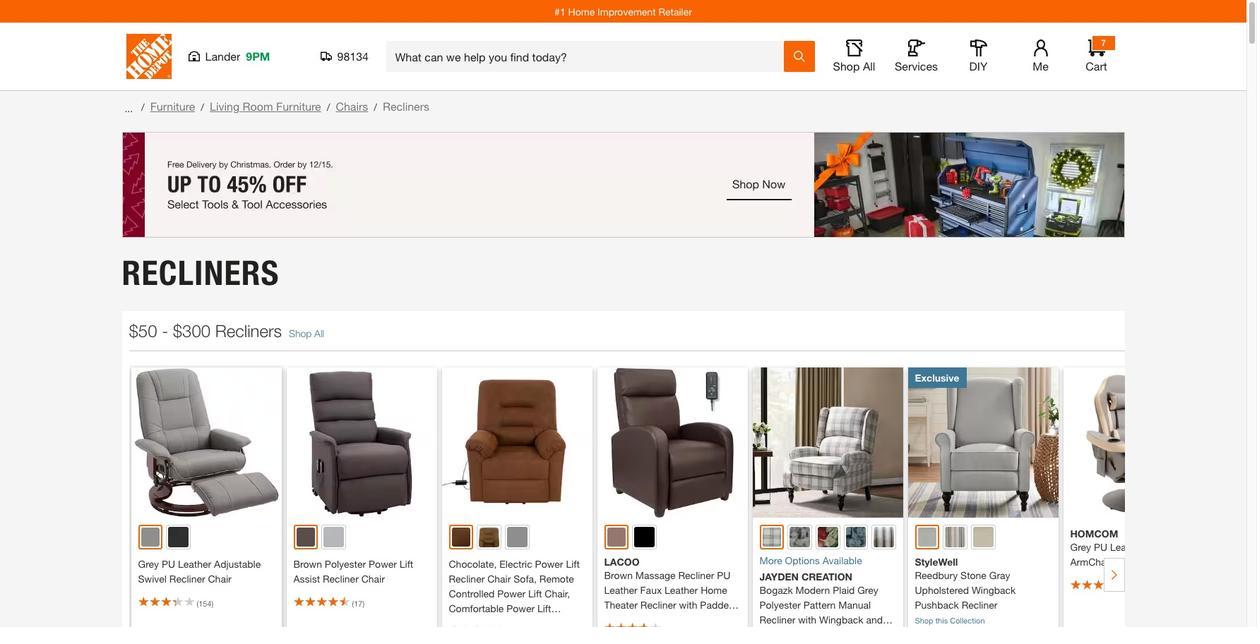 Task type: locate. For each thing, give the bounding box(es) containing it.
1 horizontal spatial )
[[363, 599, 365, 609]]

pu down "homcom"
[[1094, 542, 1108, 554]]

bogazk
[[760, 585, 793, 597]]

grey pu leather adjustable swivel recliner chair link
[[138, 557, 275, 587]]

recliners right $300
[[215, 321, 282, 341]]

1 brown image from the left
[[296, 528, 315, 547]]

$50
[[129, 321, 157, 341]]

1 vertical spatial polyester
[[760, 599, 801, 611]]

) down grey pu leather adjustable swivel recliner chair link on the left of the page
[[212, 599, 213, 609]]

gray image
[[507, 528, 527, 548], [141, 528, 160, 547]]

1 horizontal spatial brown
[[604, 570, 633, 582]]

remote
[[540, 573, 574, 585]]

chocolate,
[[449, 558, 497, 570]]

recliner
[[1146, 542, 1182, 554], [678, 570, 714, 582], [169, 573, 205, 585], [323, 573, 359, 585], [449, 573, 485, 585], [641, 599, 676, 611], [962, 599, 998, 611], [760, 614, 796, 626]]

0 horizontal spatial )
[[212, 599, 213, 609]]

home
[[568, 5, 595, 17], [701, 585, 727, 597]]

with inside lacoo brown massage recliner pu leather faux leather home theater recliner with padded seat and massage backrest
[[679, 599, 697, 611]]

chair inside brown polyester power lift assist recliner chair
[[361, 573, 385, 585]]

1 horizontal spatial all
[[863, 59, 875, 73]]

cart 7
[[1086, 37, 1107, 73]]

0 vertical spatial wingback
[[972, 585, 1016, 597]]

1 horizontal spatial with
[[798, 614, 817, 626]]

chocolate, electric power lift recliner chair sofa, remote controlled power lift chair, comfortable power lift recliners image
[[442, 368, 593, 518]]

creation
[[802, 571, 853, 583]]

)
[[212, 599, 213, 609], [363, 599, 365, 609]]

0 vertical spatial home
[[568, 5, 595, 17]]

leather up theater
[[604, 585, 638, 597]]

furniture
[[150, 100, 195, 113], [276, 100, 321, 113]]

1 vertical spatial shop
[[289, 327, 312, 339]]

massage
[[636, 570, 676, 582], [647, 614, 687, 626]]

0 vertical spatial grey
[[1070, 542, 1091, 554]]

backrest
[[689, 614, 728, 626]]

0 horizontal spatial furniture
[[150, 100, 195, 113]]

recliners
[[383, 100, 429, 113], [122, 253, 279, 293], [215, 321, 282, 341], [449, 618, 490, 628]]

upholstered
[[915, 585, 969, 597]]

this
[[936, 616, 948, 626]]

home right #1
[[568, 5, 595, 17]]

2 chair from the left
[[361, 573, 385, 585]]

2 horizontal spatial pu
[[1094, 542, 1108, 554]]

lift
[[400, 558, 413, 570], [566, 558, 580, 570], [528, 588, 542, 600], [537, 603, 551, 615]]

2 horizontal spatial shop
[[915, 616, 933, 626]]

pu up padded
[[717, 570, 731, 582]]

diy button
[[956, 40, 1001, 73]]

lacoo
[[604, 556, 640, 568]]

grey image
[[324, 528, 344, 548]]

services button
[[894, 40, 939, 73]]

$50 - $300  recliners shop all
[[129, 321, 324, 341]]

grey inside the 'jayden creation bogazk modern plaid grey polyester pattern manual recliner with wingback a'
[[858, 585, 879, 597]]

1 vertical spatial all
[[314, 327, 324, 339]]

recliner inside brown polyester power lift assist recliner chair
[[323, 573, 359, 585]]

brown polyester power lift assist recliner chair
[[293, 558, 413, 585]]

chair inside grey pu leather adjustable swivel recliner chair
[[208, 573, 231, 585]]

1 vertical spatial grey
[[138, 558, 159, 570]]

chair inside chocolate, electric power lift recliner chair sofa, remote controlled power lift chair, comfortable power lift recliners
[[488, 573, 511, 585]]

shop all button
[[832, 40, 877, 73]]

massage right and
[[647, 614, 687, 626]]

pushback
[[915, 599, 959, 611]]

1 horizontal spatial home
[[701, 585, 727, 597]]

2 ) from the left
[[363, 599, 365, 609]]

shop all link
[[289, 327, 324, 339]]

grey
[[1070, 542, 1091, 554], [138, 558, 159, 570], [858, 585, 879, 597]]

1 chair from the left
[[208, 573, 231, 585]]

wingback
[[972, 585, 1016, 597], [819, 614, 863, 626]]

1 horizontal spatial furniture
[[276, 100, 321, 113]]

brown image up lacoo
[[607, 528, 626, 547]]

gray image up electric
[[507, 528, 527, 548]]

1 horizontal spatial (
[[352, 599, 354, 609]]

1 furniture from the left
[[150, 100, 195, 113]]

chocolate, electric power lift recliner chair sofa, remote controlled power lift chair, comfortable power lift recliners
[[449, 558, 580, 628]]

with
[[679, 599, 697, 611], [798, 614, 817, 626]]

/
[[141, 101, 145, 113], [201, 101, 204, 113], [327, 101, 330, 113], [374, 101, 377, 113]]

0 horizontal spatial wingback
[[819, 614, 863, 626]]

polyester
[[325, 558, 366, 570], [760, 599, 801, 611]]

brown image left grey icon
[[296, 528, 315, 547]]

... / furniture / living room furniture / chairs / recliners
[[122, 100, 429, 114]]

stylewell
[[915, 556, 958, 568]]

gray image left black image
[[141, 528, 160, 547]]

/ left living
[[201, 101, 204, 113]]

leather inside grey pu leather adjustable swivel recliner chair
[[178, 558, 211, 570]]

swivel
[[138, 573, 167, 585]]

brown
[[293, 558, 322, 570], [604, 570, 633, 582]]

3 chair from the left
[[488, 573, 511, 585]]

grey inside grey pu leather adjustable swivel recliner chair
[[138, 558, 159, 570]]

brown inside lacoo brown massage recliner pu leather faux leather home theater recliner with padded seat and massage backrest
[[604, 570, 633, 582]]

1 ) from the left
[[212, 599, 213, 609]]

1 vertical spatial home
[[701, 585, 727, 597]]

stone gray image
[[918, 528, 937, 547]]

1 horizontal spatial chair
[[361, 573, 385, 585]]

with up backrest
[[679, 599, 697, 611]]

pu up swivel
[[162, 558, 175, 570]]

1 horizontal spatial pu
[[717, 570, 731, 582]]

0 horizontal spatial with
[[679, 599, 697, 611]]

1 vertical spatial with
[[798, 614, 817, 626]]

available
[[823, 555, 862, 567]]

shop this collection link
[[915, 616, 985, 626]]

3 / from the left
[[327, 101, 330, 113]]

shop inside $50 - $300  recliners shop all
[[289, 327, 312, 339]]

recliners inside ... / furniture / living room furniture / chairs / recliners
[[383, 100, 429, 113]]

/ left chairs link
[[327, 101, 330, 113]]

0 vertical spatial shop
[[833, 59, 860, 73]]

sponsored banner image
[[122, 132, 1125, 238]]

0 horizontal spatial grey
[[138, 558, 159, 570]]

recliners down comfortable
[[449, 618, 490, 628]]

(
[[197, 599, 199, 609], [352, 599, 354, 609]]

massage up faux
[[636, 570, 676, 582]]

0 horizontal spatial all
[[314, 327, 324, 339]]

living
[[210, 100, 240, 113]]

black image
[[634, 528, 655, 548]]

leather down "homcom"
[[1110, 542, 1144, 554]]

1 horizontal spatial brown image
[[607, 528, 626, 547]]

chair down adjustable
[[208, 573, 231, 585]]

0 vertical spatial with
[[679, 599, 697, 611]]

furniture link
[[150, 100, 195, 113]]

2 brown image from the left
[[607, 528, 626, 547]]

9pm
[[246, 49, 270, 63]]

0 horizontal spatial shop
[[289, 327, 312, 339]]

/ right "chairs"
[[374, 101, 377, 113]]

chocolate, electric power lift recliner chair sofa, remote controlled power lift chair, comfortable power lift recliners link
[[449, 557, 585, 628]]

pattern
[[804, 599, 836, 611]]

wingback down manual
[[819, 614, 863, 626]]

seat
[[604, 614, 624, 626]]

grey up armchair
[[1070, 542, 1091, 554]]

grey inside homcom grey pu leather recliner armchair
[[1070, 542, 1091, 554]]

polyester down the bogazk
[[760, 599, 801, 611]]

...
[[125, 102, 133, 114]]

brown polyester power lift assist recliner chair image
[[286, 368, 437, 518]]

shop inside "stylewell reedbury stone gray upholstered wingback pushback recliner shop this collection"
[[915, 616, 933, 626]]

2 horizontal spatial grey
[[1070, 542, 1091, 554]]

2 vertical spatial shop
[[915, 616, 933, 626]]

#1 home improvement retailer
[[555, 5, 692, 17]]

0 horizontal spatial brown image
[[296, 528, 315, 547]]

leather down black image
[[178, 558, 211, 570]]

all
[[863, 59, 875, 73], [314, 327, 324, 339]]

( down brown polyester power lift assist recliner chair
[[352, 599, 354, 609]]

2 ( from the left
[[352, 599, 354, 609]]

retailer
[[659, 5, 692, 17]]

brown inside brown polyester power lift assist recliner chair
[[293, 558, 322, 570]]

exclusive
[[915, 372, 960, 384]]

shop
[[833, 59, 860, 73], [289, 327, 312, 339], [915, 616, 933, 626]]

wingback inside the 'jayden creation bogazk modern plaid grey polyester pattern manual recliner with wingback a'
[[819, 614, 863, 626]]

$300
[[173, 321, 211, 341]]

chairs
[[336, 100, 368, 113]]

leather
[[1110, 542, 1144, 554], [178, 558, 211, 570], [604, 585, 638, 597], [665, 585, 698, 597]]

2 horizontal spatial chair
[[488, 573, 511, 585]]

chair
[[208, 573, 231, 585], [361, 573, 385, 585], [488, 573, 511, 585]]

brown up assist on the bottom of page
[[293, 558, 322, 570]]

2 vertical spatial grey
[[858, 585, 879, 597]]

1 ( from the left
[[197, 599, 199, 609]]

biscuit beige image
[[973, 528, 993, 548]]

cart
[[1086, 59, 1107, 73]]

controlled
[[449, 588, 495, 600]]

) down brown polyester power lift assist recliner chair link
[[363, 599, 365, 609]]

0 horizontal spatial polyester
[[325, 558, 366, 570]]

0 vertical spatial all
[[863, 59, 875, 73]]

0 horizontal spatial (
[[197, 599, 199, 609]]

pu
[[1094, 542, 1108, 554], [162, 558, 175, 570], [717, 570, 731, 582]]

brown image for black icon
[[607, 528, 626, 547]]

grey up manual
[[858, 585, 879, 597]]

( 154 )
[[197, 599, 213, 609]]

grey image
[[790, 528, 810, 548]]

1 vertical spatial wingback
[[819, 614, 863, 626]]

the home depot logo image
[[126, 34, 171, 79]]

polyester down grey icon
[[325, 558, 366, 570]]

manual
[[839, 599, 871, 611]]

stripe black image
[[874, 528, 894, 548]]

with down pattern
[[798, 614, 817, 626]]

home up padded
[[701, 585, 727, 597]]

0 horizontal spatial chair
[[208, 573, 231, 585]]

chair up 17
[[361, 573, 385, 585]]

154
[[199, 599, 212, 609]]

brown down lacoo
[[604, 570, 633, 582]]

1 horizontal spatial grey
[[858, 585, 879, 597]]

1 horizontal spatial shop
[[833, 59, 860, 73]]

improvement
[[598, 5, 656, 17]]

power
[[369, 558, 397, 570], [535, 558, 563, 570], [497, 588, 526, 600], [507, 603, 535, 615]]

( down grey pu leather adjustable swivel recliner chair
[[197, 599, 199, 609]]

lander
[[205, 49, 240, 63]]

wingback down "gray"
[[972, 585, 1016, 597]]

bogazk modern plaid grey polyester pattern manual recliner with wingback and rubber wood legs image
[[753, 368, 903, 518]]

grey up swivel
[[138, 558, 159, 570]]

furniture right 'room'
[[276, 100, 321, 113]]

1 horizontal spatial polyester
[[760, 599, 801, 611]]

furniture right ... button
[[150, 100, 195, 113]]

0 horizontal spatial brown
[[293, 558, 322, 570]]

/ right ... button
[[141, 101, 145, 113]]

grey pu leather adjustable swivel recliner chair
[[138, 558, 261, 585]]

pu inside lacoo brown massage recliner pu leather faux leather home theater recliner with padded seat and massage backrest
[[717, 570, 731, 582]]

chair down electric
[[488, 573, 511, 585]]

brown image
[[296, 528, 315, 547], [607, 528, 626, 547]]

shop all
[[833, 59, 875, 73]]

plaid
[[833, 585, 855, 597]]

1 horizontal spatial wingback
[[972, 585, 1016, 597]]

recliners right "chairs"
[[383, 100, 429, 113]]

recliner inside homcom grey pu leather recliner armchair
[[1146, 542, 1182, 554]]

collection
[[950, 616, 985, 626]]

polyester inside brown polyester power lift assist recliner chair
[[325, 558, 366, 570]]

brown image for grey icon
[[296, 528, 315, 547]]

0 vertical spatial polyester
[[325, 558, 366, 570]]

brown massage recliner pu leather faux leather home theater recliner with padded seat and massage backrest image
[[597, 368, 748, 518]]

0 horizontal spatial pu
[[162, 558, 175, 570]]

lander 9pm
[[205, 49, 270, 63]]



Task type: vqa. For each thing, say whether or not it's contained in the screenshot.
"Room"
yes



Task type: describe. For each thing, give the bounding box(es) containing it.
... button
[[122, 98, 136, 118]]

chair for leather
[[208, 573, 231, 585]]

0 vertical spatial massage
[[636, 570, 676, 582]]

shop inside button
[[833, 59, 860, 73]]

sofa,
[[514, 573, 537, 585]]

armchair
[[1070, 557, 1112, 569]]

( 17 )
[[352, 599, 365, 609]]

options
[[785, 555, 820, 567]]

brown polyester power lift assist recliner chair link
[[293, 557, 430, 587]]

tropical image
[[818, 528, 838, 548]]

jayden
[[760, 571, 799, 583]]

stylewell reedbury stone gray upholstered wingback pushback recliner shop this collection
[[915, 556, 1016, 626]]

) for leather
[[212, 599, 213, 609]]

and
[[627, 614, 644, 626]]

leather right faux
[[665, 585, 698, 597]]

black image
[[168, 528, 188, 548]]

98134 button
[[320, 49, 369, 64]]

17
[[354, 599, 363, 609]]

me
[[1033, 59, 1049, 73]]

mocha image
[[479, 528, 499, 548]]

98134
[[337, 49, 369, 63]]

electric
[[500, 558, 532, 570]]

comfortable
[[449, 603, 504, 615]]

recliner inside grey pu leather adjustable swivel recliner chair
[[169, 573, 205, 585]]

2 furniture from the left
[[276, 100, 321, 113]]

jayden creation bogazk modern plaid grey polyester pattern manual recliner with wingback a
[[760, 571, 883, 628]]

recliner inside chocolate, electric power lift recliner chair sofa, remote controlled power lift chair, comfortable power lift recliners
[[449, 573, 485, 585]]

all inside $50 - $300  recliners shop all
[[314, 327, 324, 339]]

pu inside grey pu leather adjustable swivel recliner chair
[[162, 558, 175, 570]]

lift inside brown polyester power lift assist recliner chair
[[400, 558, 413, 570]]

chair for power
[[361, 573, 385, 585]]

homcom grey pu leather recliner armchair
[[1070, 528, 1182, 569]]

1 horizontal spatial gray image
[[507, 528, 527, 548]]

wingback inside "stylewell reedbury stone gray upholstered wingback pushback recliner shop this collection"
[[972, 585, 1016, 597]]

recliner inside "stylewell reedbury stone gray upholstered wingback pushback recliner shop this collection"
[[962, 599, 998, 611]]

modern
[[796, 585, 830, 597]]

room
[[243, 100, 273, 113]]

living room furniture link
[[210, 100, 321, 113]]

chair,
[[545, 588, 570, 600]]

0 horizontal spatial gray image
[[141, 528, 160, 547]]

tan stripe image
[[945, 528, 965, 548]]

grey pu leather recliner armchair image
[[1063, 368, 1214, 518]]

all inside button
[[863, 59, 875, 73]]

( for leather
[[197, 599, 199, 609]]

power inside brown polyester power lift assist recliner chair
[[369, 558, 397, 570]]

more
[[760, 555, 782, 567]]

recliner inside the 'jayden creation bogazk modern plaid grey polyester pattern manual recliner with wingback a'
[[760, 614, 796, 626]]

) for power
[[363, 599, 365, 609]]

gray
[[989, 570, 1010, 582]]

4 / from the left
[[374, 101, 377, 113]]

recliners up $300
[[122, 253, 279, 293]]

services
[[895, 59, 938, 73]]

0 horizontal spatial home
[[568, 5, 595, 17]]

( for power
[[352, 599, 354, 609]]

plaid grey image
[[762, 528, 781, 547]]

pu inside homcom grey pu leather recliner armchair
[[1094, 542, 1108, 554]]

leather inside homcom grey pu leather recliner armchair
[[1110, 542, 1144, 554]]

chocolate image
[[452, 528, 471, 547]]

theater
[[604, 599, 638, 611]]

adjustable
[[214, 558, 261, 570]]

-
[[162, 321, 168, 341]]

stone
[[961, 570, 987, 582]]

lacoo brown massage recliner pu leather faux leather home theater recliner with padded seat and massage backrest
[[604, 556, 735, 626]]

more options available link
[[760, 553, 896, 568]]

diy
[[970, 59, 988, 73]]

with inside the 'jayden creation bogazk modern plaid grey polyester pattern manual recliner with wingback a'
[[798, 614, 817, 626]]

homcom
[[1070, 528, 1118, 540]]

more options available
[[760, 555, 862, 567]]

#1
[[555, 5, 566, 17]]

me button
[[1018, 40, 1063, 73]]

home inside lacoo brown massage recliner pu leather faux leather home theater recliner with padded seat and massage backrest
[[701, 585, 727, 597]]

padded
[[700, 599, 735, 611]]

2 / from the left
[[201, 101, 204, 113]]

1 / from the left
[[141, 101, 145, 113]]

What can we help you find today? search field
[[395, 42, 783, 71]]

1 vertical spatial massage
[[647, 614, 687, 626]]

blue image
[[846, 528, 866, 548]]

grey pu leather adjustable swivel recliner chair image
[[131, 368, 282, 518]]

assist
[[293, 573, 320, 585]]

reedbury
[[915, 570, 958, 582]]

chairs link
[[336, 100, 368, 113]]

polyester inside the 'jayden creation bogazk modern plaid grey polyester pattern manual recliner with wingback a'
[[760, 599, 801, 611]]

reedbury stone gray upholstered wingback pushback recliner image
[[908, 368, 1059, 518]]

faux
[[640, 585, 662, 597]]

7
[[1101, 37, 1106, 48]]

recliners inside chocolate, electric power lift recliner chair sofa, remote controlled power lift chair, comfortable power lift recliners
[[449, 618, 490, 628]]



